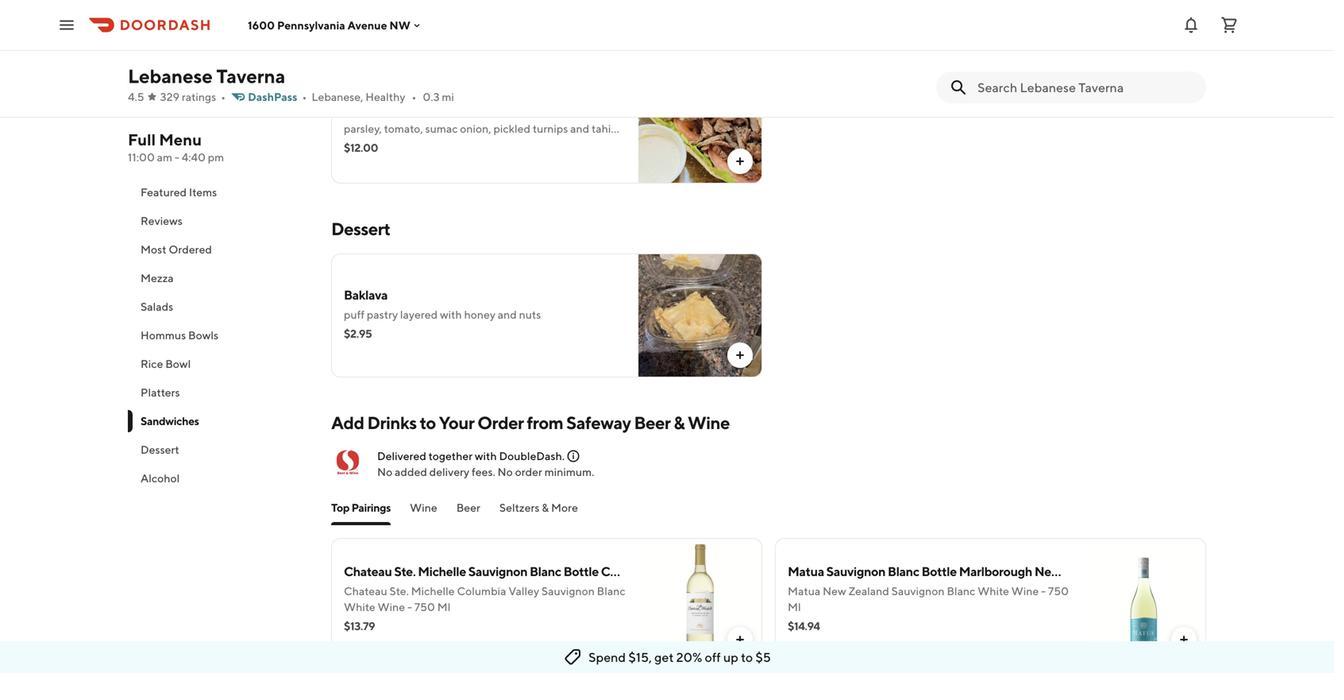 Task type: locate. For each thing, give the bounding box(es) containing it.
rotisserie
[[344, 106, 394, 119]]

bottle down more
[[564, 564, 599, 579]]

0 vertical spatial chateau
[[344, 564, 392, 579]]

1 vertical spatial beer
[[457, 501, 481, 514]]

2 vertical spatial -
[[408, 600, 412, 613]]

beef shawarma sandwich image
[[639, 60, 763, 184]]

ratings
[[182, 90, 216, 103]]

with left honey
[[440, 308, 462, 321]]

0 vertical spatial white
[[978, 584, 1010, 598]]

750
[[1049, 584, 1069, 598], [415, 600, 435, 613]]

•
[[221, 90, 226, 103], [302, 90, 307, 103], [412, 90, 417, 103]]

sumac
[[426, 122, 458, 135]]

750 inside matua sauvignon blanc bottle marlborough new zealand (750 ml) matua new zealand sauvignon blanc white wine - 750 ml $14.94
[[1049, 584, 1069, 598]]

1 horizontal spatial 750
[[1049, 584, 1069, 598]]

0 vertical spatial add item to cart image
[[734, 349, 747, 362]]

white inside matua sauvignon blanc bottle marlborough new zealand (750 ml) matua new zealand sauvignon blanc white wine - 750 ml $14.94
[[978, 584, 1010, 598]]

0 horizontal spatial (750
[[694, 564, 721, 579]]

1 bottle from the left
[[564, 564, 599, 579]]

1 horizontal spatial with
[[475, 449, 497, 462]]

parsley,
[[344, 122, 382, 135]]

1 vertical spatial &
[[542, 501, 549, 514]]

chateau
[[344, 564, 392, 579], [344, 584, 387, 598]]

• for lebanese, healthy • 0.3 mi
[[412, 90, 417, 103]]

• up the cooked
[[412, 90, 417, 103]]

no down delivered
[[377, 465, 393, 478]]

0 horizontal spatial new
[[823, 584, 847, 598]]

1 ml) from the left
[[723, 564, 742, 579]]

1 horizontal spatial white
[[978, 584, 1010, 598]]

1 vertical spatial and
[[571, 122, 590, 135]]

doubledash.
[[499, 449, 565, 462]]

full menu 11:00 am - 4:40 pm
[[128, 130, 224, 164]]

0 vertical spatial to
[[420, 412, 436, 433]]

0 vertical spatial -
[[175, 151, 179, 164]]

- inside full menu 11:00 am - 4:40 pm
[[175, 151, 179, 164]]

0 vertical spatial michelle
[[418, 564, 466, 579]]

blanc
[[530, 564, 562, 579], [888, 564, 920, 579], [597, 584, 626, 598], [947, 584, 976, 598]]

0 vertical spatial matua
[[788, 564, 825, 579]]

0 vertical spatial ste.
[[394, 564, 416, 579]]

0 vertical spatial add item to cart image
[[1178, 17, 1191, 29]]

0 horizontal spatial white
[[344, 600, 376, 613]]

bottle left "marlborough"
[[922, 564, 957, 579]]

1 horizontal spatial &
[[674, 412, 685, 433]]

1 vertical spatial matua
[[788, 584, 821, 598]]

wine inside matua sauvignon blanc bottle marlborough new zealand (750 ml) matua new zealand sauvignon blanc white wine - 750 ml $14.94
[[1012, 584, 1040, 598]]

up
[[724, 650, 739, 665]]

with up tahini
[[584, 106, 606, 119]]

and left nuts
[[498, 308, 517, 321]]

alcohol button
[[128, 464, 312, 493]]

with up no added delivery fees. no order minimum.
[[475, 449, 497, 462]]

2 vertical spatial and
[[498, 308, 517, 321]]

0 vertical spatial 750
[[1049, 584, 1069, 598]]

$5
[[756, 650, 771, 665]]

2 bottle from the left
[[922, 564, 957, 579]]

1600 pennsylvania avenue nw button
[[248, 18, 423, 32]]

reviews
[[141, 214, 183, 227]]

order
[[515, 465, 543, 478]]

hommus bowls button
[[128, 321, 312, 350]]

1600 pennsylvania avenue nw
[[248, 18, 411, 32]]

beef shawarma sandwich rotisserie cooked beef hand carved and served with parsley, tomato, sumac onion, pickled turnips and tahini sauce.
[[344, 85, 621, 151]]

0 vertical spatial new
[[1035, 564, 1061, 579]]

1 horizontal spatial zealand
[[1064, 564, 1109, 579]]

• for 329 ratings •
[[221, 90, 226, 103]]

1 horizontal spatial (750
[[1111, 564, 1138, 579]]

beer down the fees.
[[457, 501, 481, 514]]

1 horizontal spatial columbia
[[601, 564, 656, 579]]

20%
[[677, 650, 703, 665]]

3 • from the left
[[412, 90, 417, 103]]

1 horizontal spatial to
[[741, 650, 753, 665]]

bottle
[[564, 564, 599, 579], [922, 564, 957, 579]]

add item to cart image
[[1178, 17, 1191, 29], [734, 155, 747, 168], [1178, 633, 1191, 646]]

1 vertical spatial add item to cart image
[[734, 155, 747, 168]]

ml inside matua sauvignon blanc bottle marlborough new zealand (750 ml) matua new zealand sauvignon blanc white wine - 750 ml $14.94
[[788, 600, 801, 613]]

1 vertical spatial to
[[741, 650, 753, 665]]

hommus bowls
[[141, 329, 219, 342]]

1 vertical spatial white
[[344, 600, 376, 613]]

750 inside chateau ste. michelle sauvignon blanc bottle columbia valley (750 ml) chateau ste. michelle columbia valley sauvignon blanc white wine - 750 ml $13.79
[[415, 600, 435, 613]]

1 vertical spatial zealand
[[849, 584, 890, 598]]

0 vertical spatial columbia
[[601, 564, 656, 579]]

1 horizontal spatial valley
[[658, 564, 692, 579]]

329
[[160, 90, 180, 103]]

added
[[395, 465, 427, 478]]

0 horizontal spatial no
[[377, 465, 393, 478]]

1 vertical spatial dessert
[[141, 443, 179, 456]]

white inside chateau ste. michelle sauvignon blanc bottle columbia valley (750 ml) chateau ste. michelle columbia valley sauvignon blanc white wine - 750 ml $13.79
[[344, 600, 376, 613]]

matua
[[788, 564, 825, 579], [788, 584, 821, 598]]

1 horizontal spatial beer
[[634, 412, 671, 433]]

white
[[978, 584, 1010, 598], [344, 600, 376, 613]]

spend $15, get 20% off up to $5
[[589, 650, 771, 665]]

2 horizontal spatial and
[[571, 122, 590, 135]]

0 horizontal spatial beer
[[457, 501, 481, 514]]

2 matua from the top
[[788, 584, 821, 598]]

am
[[157, 151, 172, 164]]

white up '$13.79' at the bottom
[[344, 600, 376, 613]]

0 vertical spatial beer
[[634, 412, 671, 433]]

dessert up alcohol at the left of the page
[[141, 443, 179, 456]]

1 vertical spatial with
[[440, 308, 462, 321]]

2 (750 from the left
[[1111, 564, 1138, 579]]

1 vertical spatial chateau
[[344, 584, 387, 598]]

nw
[[390, 18, 411, 32]]

ml
[[438, 600, 451, 613], [788, 600, 801, 613]]

0 vertical spatial dessert
[[331, 219, 391, 239]]

2 horizontal spatial -
[[1042, 584, 1047, 598]]

0.3
[[423, 90, 440, 103]]

drinks
[[367, 412, 417, 433]]

1 add item to cart image from the top
[[734, 349, 747, 362]]

1 horizontal spatial •
[[302, 90, 307, 103]]

• right ratings
[[221, 90, 226, 103]]

top pairings
[[331, 501, 391, 514]]

2 add item to cart image from the top
[[734, 633, 747, 646]]

-
[[175, 151, 179, 164], [1042, 584, 1047, 598], [408, 600, 412, 613]]

to left your
[[420, 412, 436, 433]]

off
[[705, 650, 721, 665]]

get
[[655, 650, 674, 665]]

1 horizontal spatial dessert
[[331, 219, 391, 239]]

0 vertical spatial with
[[584, 106, 606, 119]]

beer right safeway
[[634, 412, 671, 433]]

tahini
[[592, 122, 621, 135]]

new
[[1035, 564, 1061, 579], [823, 584, 847, 598]]

0 vertical spatial valley
[[658, 564, 692, 579]]

healthy
[[366, 90, 406, 103]]

from
[[527, 412, 564, 433]]

pennsylvania
[[277, 18, 345, 32]]

0 horizontal spatial and
[[498, 308, 517, 321]]

columbia
[[601, 564, 656, 579], [457, 584, 507, 598]]

platters
[[141, 386, 180, 399]]

delivered together with doubledash. image
[[567, 449, 581, 463]]

0 horizontal spatial &
[[542, 501, 549, 514]]

1 horizontal spatial new
[[1035, 564, 1061, 579]]

1 horizontal spatial ml
[[788, 600, 801, 613]]

pickled
[[494, 122, 531, 135]]

most ordered button
[[128, 235, 312, 264]]

1 ml from the left
[[438, 600, 451, 613]]

chateau ste. michelle sauvignon blanc bottle columbia valley (750 ml) image
[[639, 538, 763, 662]]

beef
[[436, 106, 459, 119]]

0 horizontal spatial dessert
[[141, 443, 179, 456]]

sauvignon
[[469, 564, 528, 579], [827, 564, 886, 579], [542, 584, 595, 598], [892, 584, 945, 598]]

white down "marlborough"
[[978, 584, 1010, 598]]

beer
[[634, 412, 671, 433], [457, 501, 481, 514]]

1 vertical spatial columbia
[[457, 584, 507, 598]]

1 horizontal spatial ml)
[[1140, 564, 1158, 579]]

1 (750 from the left
[[694, 564, 721, 579]]

chateau ste. michelle sauvignon blanc bottle columbia valley (750 ml) chateau ste. michelle columbia valley sauvignon blanc white wine - 750 ml $13.79
[[344, 564, 742, 632]]

1 vertical spatial new
[[823, 584, 847, 598]]

$13.79
[[344, 619, 375, 632]]

0 horizontal spatial 750
[[415, 600, 435, 613]]

tomato,
[[384, 122, 423, 135]]

2 horizontal spatial with
[[584, 106, 606, 119]]

0 items, open order cart image
[[1220, 15, 1240, 35]]

1 • from the left
[[221, 90, 226, 103]]

0 horizontal spatial ml)
[[723, 564, 742, 579]]

ml)
[[723, 564, 742, 579], [1140, 564, 1158, 579]]

0 horizontal spatial -
[[175, 151, 179, 164]]

baklava
[[344, 287, 388, 302]]

0 horizontal spatial with
[[440, 308, 462, 321]]

and
[[526, 106, 545, 119], [571, 122, 590, 135], [498, 308, 517, 321]]

• right dashpass
[[302, 90, 307, 103]]

0 horizontal spatial •
[[221, 90, 226, 103]]

to right up
[[741, 650, 753, 665]]

no right the fees.
[[498, 465, 513, 478]]

1 horizontal spatial -
[[408, 600, 412, 613]]

ml) inside chateau ste. michelle sauvignon blanc bottle columbia valley (750 ml) chateau ste. michelle columbia valley sauvignon blanc white wine - 750 ml $13.79
[[723, 564, 742, 579]]

1 horizontal spatial and
[[526, 106, 545, 119]]

add item to cart image
[[734, 349, 747, 362], [734, 633, 747, 646]]

michelle
[[418, 564, 466, 579], [411, 584, 455, 598]]

&
[[674, 412, 685, 433], [542, 501, 549, 514]]

top
[[331, 501, 350, 514]]

ste.
[[394, 564, 416, 579], [390, 584, 409, 598]]

1 vertical spatial -
[[1042, 584, 1047, 598]]

add drinks to your order from safeway beer & wine
[[331, 412, 730, 433]]

minimum.
[[545, 465, 595, 478]]

2 horizontal spatial •
[[412, 90, 417, 103]]

mezza button
[[128, 264, 312, 292]]

featured items
[[141, 186, 217, 199]]

0 vertical spatial &
[[674, 412, 685, 433]]

2 ml) from the left
[[1140, 564, 1158, 579]]

0 horizontal spatial bottle
[[564, 564, 599, 579]]

sandwiches
[[141, 414, 199, 427]]

sandwich
[[433, 85, 488, 101]]

seltzers
[[500, 501, 540, 514]]

delivered
[[377, 449, 427, 462]]

(750
[[694, 564, 721, 579], [1111, 564, 1138, 579]]

1 horizontal spatial bottle
[[922, 564, 957, 579]]

and up the turnips
[[526, 106, 545, 119]]

0 horizontal spatial columbia
[[457, 584, 507, 598]]

1 vertical spatial add item to cart image
[[734, 633, 747, 646]]

1 vertical spatial valley
[[509, 584, 540, 598]]

1 vertical spatial 750
[[415, 600, 435, 613]]

with inside beef shawarma sandwich rotisserie cooked beef hand carved and served with parsley, tomato, sumac onion, pickled turnips and tahini sauce.
[[584, 106, 606, 119]]

and down served
[[571, 122, 590, 135]]

2 ml from the left
[[788, 600, 801, 613]]

0 horizontal spatial ml
[[438, 600, 451, 613]]

dessert up baklava
[[331, 219, 391, 239]]

1 horizontal spatial no
[[498, 465, 513, 478]]

lebanese
[[128, 65, 213, 87]]

2 • from the left
[[302, 90, 307, 103]]



Task type: vqa. For each thing, say whether or not it's contained in the screenshot.
rightmost "Served"
no



Task type: describe. For each thing, give the bounding box(es) containing it.
more
[[551, 501, 578, 514]]

notification bell image
[[1182, 15, 1201, 35]]

full
[[128, 130, 156, 149]]

wine button
[[410, 500, 438, 525]]

with inside baklava puff pastry layered with honey and nuts $2.95
[[440, 308, 462, 321]]

order
[[478, 412, 524, 433]]

delivered together with doubledash.
[[377, 449, 565, 462]]

no added delivery fees. no order minimum.
[[377, 465, 595, 478]]

dessert inside button
[[141, 443, 179, 456]]

$15,
[[629, 650, 652, 665]]

(750 inside matua sauvignon blanc bottle marlborough new zealand (750 ml) matua new zealand sauvignon blanc white wine - 750 ml $14.94
[[1111, 564, 1138, 579]]

1 matua from the top
[[788, 564, 825, 579]]

lebanese, healthy • 0.3 mi
[[312, 90, 454, 103]]

1600
[[248, 18, 275, 32]]

2 chateau from the top
[[344, 584, 387, 598]]

0 vertical spatial zealand
[[1064, 564, 1109, 579]]

1 chateau from the top
[[344, 564, 392, 579]]

platters button
[[128, 378, 312, 407]]

rice bowl button
[[128, 350, 312, 378]]

dessert button
[[128, 435, 312, 464]]

together
[[429, 449, 473, 462]]

matua sauvignon blanc bottle marlborough new zealand (750 ml) matua new zealand sauvignon blanc white wine - 750 ml $14.94
[[788, 564, 1158, 632]]

puff
[[344, 308, 365, 321]]

bottle inside matua sauvignon blanc bottle marlborough new zealand (750 ml) matua new zealand sauvignon blanc white wine - 750 ml $14.94
[[922, 564, 957, 579]]

layered
[[400, 308, 438, 321]]

turnips
[[533, 122, 568, 135]]

alcohol
[[141, 472, 180, 485]]

wine inside chateau ste. michelle sauvignon blanc bottle columbia valley (750 ml) chateau ste. michelle columbia valley sauvignon blanc white wine - 750 ml $13.79
[[378, 600, 405, 613]]

Item Search search field
[[978, 79, 1194, 96]]

baklava image
[[639, 253, 763, 377]]

2 vertical spatial with
[[475, 449, 497, 462]]

cooked
[[396, 106, 434, 119]]

and inside baklava puff pastry layered with honey and nuts $2.95
[[498, 308, 517, 321]]

spend
[[589, 650, 626, 665]]

$14.94
[[788, 619, 820, 632]]

11:00
[[128, 151, 155, 164]]

bowls
[[188, 329, 219, 342]]

bowl
[[165, 357, 191, 370]]

add item to cart image for nuts
[[734, 349, 747, 362]]

seltzers & more
[[500, 501, 578, 514]]

icon image
[[331, 447, 365, 481]]

pm
[[208, 151, 224, 164]]

shawarma
[[373, 85, 431, 101]]

most ordered
[[141, 243, 212, 256]]

4.5
[[128, 90, 144, 103]]

honey
[[464, 308, 496, 321]]

dashpass •
[[248, 90, 307, 103]]

featured items button
[[128, 178, 312, 207]]

mezza
[[141, 271, 174, 284]]

(750 inside chateau ste. michelle sauvignon blanc bottle columbia valley (750 ml) chateau ste. michelle columbia valley sauvignon blanc white wine - 750 ml $13.79
[[694, 564, 721, 579]]

0 vertical spatial and
[[526, 106, 545, 119]]

hand
[[461, 106, 487, 119]]

lebanese taverna
[[128, 65, 285, 87]]

1 no from the left
[[377, 465, 393, 478]]

2 no from the left
[[498, 465, 513, 478]]

marlborough
[[960, 564, 1033, 579]]

taverna
[[217, 65, 285, 87]]

nuts
[[519, 308, 541, 321]]

beef
[[344, 85, 371, 101]]

add item to cart image for valley
[[734, 633, 747, 646]]

safeway
[[567, 412, 631, 433]]

most
[[141, 243, 167, 256]]

pastry
[[367, 308, 398, 321]]

featured
[[141, 186, 187, 199]]

items
[[189, 186, 217, 199]]

open menu image
[[57, 15, 76, 35]]

menu
[[159, 130, 202, 149]]

baklava puff pastry layered with honey and nuts $2.95
[[344, 287, 541, 340]]

bottle inside chateau ste. michelle sauvignon blanc bottle columbia valley (750 ml) chateau ste. michelle columbia valley sauvignon blanc white wine - 750 ml $13.79
[[564, 564, 599, 579]]

- inside matua sauvignon blanc bottle marlborough new zealand (750 ml) matua new zealand sauvignon blanc white wine - 750 ml $14.94
[[1042, 584, 1047, 598]]

matua sauvignon blanc bottle marlborough new zealand (750 ml) image
[[1083, 538, 1207, 662]]

rice
[[141, 357, 163, 370]]

onion,
[[460, 122, 492, 135]]

ml) inside matua sauvignon blanc bottle marlborough new zealand (750 ml) matua new zealand sauvignon blanc white wine - 750 ml $14.94
[[1140, 564, 1158, 579]]

1 vertical spatial michelle
[[411, 584, 455, 598]]

served
[[547, 106, 581, 119]]

& inside button
[[542, 501, 549, 514]]

reviews button
[[128, 207, 312, 235]]

beer button
[[457, 500, 481, 525]]

avenue
[[348, 18, 387, 32]]

rice bowl
[[141, 357, 191, 370]]

salads
[[141, 300, 173, 313]]

0 horizontal spatial valley
[[509, 584, 540, 598]]

4:40
[[182, 151, 206, 164]]

1 vertical spatial ste.
[[390, 584, 409, 598]]

ordered
[[169, 243, 212, 256]]

lebanese,
[[312, 90, 363, 103]]

0 horizontal spatial zealand
[[849, 584, 890, 598]]

2 vertical spatial add item to cart image
[[1178, 633, 1191, 646]]

ml inside chateau ste. michelle sauvignon blanc bottle columbia valley (750 ml) chateau ste. michelle columbia valley sauvignon blanc white wine - 750 ml $13.79
[[438, 600, 451, 613]]

- inside chateau ste. michelle sauvignon blanc bottle columbia valley (750 ml) chateau ste. michelle columbia valley sauvignon blanc white wine - 750 ml $13.79
[[408, 600, 412, 613]]

salads button
[[128, 292, 312, 321]]

carved
[[489, 106, 524, 119]]

0 horizontal spatial to
[[420, 412, 436, 433]]

mi
[[442, 90, 454, 103]]

329 ratings •
[[160, 90, 226, 103]]

delivery
[[430, 465, 470, 478]]



